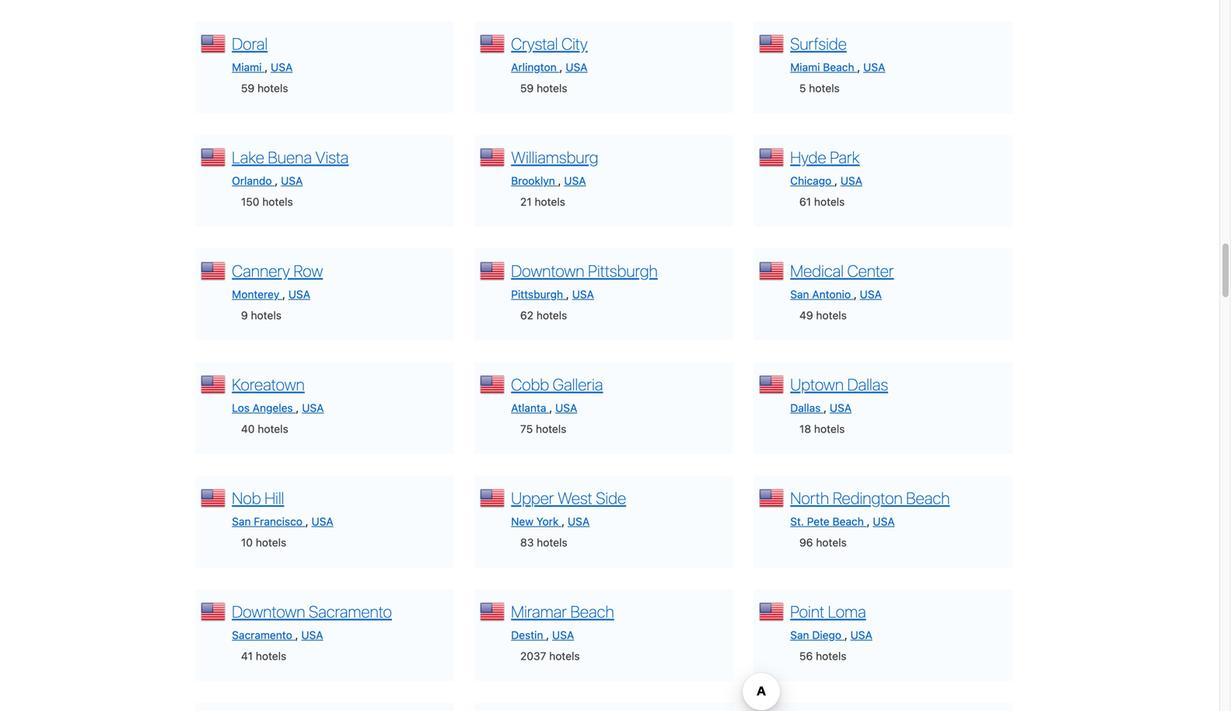 Task type: locate. For each thing, give the bounding box(es) containing it.
pete
[[807, 515, 830, 528]]

2 59 hotels from the left
[[520, 82, 568, 94]]

usa down center
[[860, 288, 882, 301]]

1 horizontal spatial 59 hotels
[[520, 82, 568, 94]]

beach inside miramar beach destin , usa
[[571, 602, 614, 621]]

, inside surfside miami beach , usa
[[858, 61, 861, 73]]

usa link for lake buena vista
[[281, 174, 303, 187]]

dallas right uptown in the bottom of the page
[[848, 374, 889, 394]]

150 hotels
[[241, 195, 293, 208]]

crystal city link
[[511, 34, 588, 53]]

hyde
[[791, 147, 827, 167]]

brooklyn link
[[511, 174, 558, 187]]

1 horizontal spatial miami
[[791, 61, 820, 73]]

hotels right 61
[[815, 195, 845, 208]]

75 hotels
[[520, 422, 567, 435]]

downtown up pittsburgh link
[[511, 261, 585, 280]]

hotels down york
[[537, 536, 568, 549]]

0 horizontal spatial miami
[[232, 61, 262, 73]]

1 vertical spatial san
[[232, 515, 251, 528]]

usa link for medical center
[[860, 288, 882, 301]]

dallas
[[848, 374, 889, 394], [791, 401, 821, 414]]

, inside downtown pittsburgh pittsburgh , usa
[[566, 288, 569, 301]]

hotels for point loma
[[816, 650, 847, 662]]

150
[[241, 195, 259, 208]]

hotels right 18
[[815, 422, 845, 435]]

san diego link
[[791, 629, 845, 641]]

hotels for cobb galleria
[[536, 422, 567, 435]]

upper west side link
[[511, 488, 627, 508]]

hotels for hyde park
[[815, 195, 845, 208]]

usa down cobb galleria link
[[556, 401, 578, 414]]

usa link down "lake buena vista" link on the top of the page
[[281, 174, 303, 187]]

, inside 'uptown dallas dallas , usa'
[[824, 401, 827, 414]]

destin link
[[511, 629, 546, 641]]

61
[[800, 195, 812, 208]]

angeles
[[253, 401, 293, 414]]

cobb
[[511, 374, 549, 394]]

1 horizontal spatial dallas
[[848, 374, 889, 394]]

chicago
[[791, 174, 832, 187]]

, inside williamsburg brooklyn , usa
[[558, 174, 561, 187]]

hotels down "miami" link at the left top
[[258, 82, 288, 94]]

miami inside "doral miami , usa"
[[232, 61, 262, 73]]

dallas up 18
[[791, 401, 821, 414]]

usa link right angeles
[[302, 401, 324, 414]]

arlington link
[[511, 61, 560, 73]]

usa down the row
[[289, 288, 310, 301]]

,
[[265, 61, 268, 73], [560, 61, 563, 73], [858, 61, 861, 73], [275, 174, 278, 187], [558, 174, 561, 187], [835, 174, 838, 187], [282, 288, 286, 301], [566, 288, 569, 301], [854, 288, 857, 301], [296, 401, 299, 414], [550, 401, 553, 414], [824, 401, 827, 414], [306, 515, 309, 528], [562, 515, 565, 528], [867, 515, 870, 528], [295, 629, 298, 641], [546, 629, 549, 641], [845, 629, 848, 641]]

2 vertical spatial san
[[791, 629, 810, 641]]

59 down arlington
[[520, 82, 534, 94]]

nob hill link
[[232, 488, 284, 508]]

cobb galleria atlanta , usa
[[511, 374, 603, 414]]

2 59 from the left
[[520, 82, 534, 94]]

miami for surfside
[[791, 61, 820, 73]]

usa link for downtown pittsburgh
[[572, 288, 594, 301]]

usa link down williamsburg link
[[564, 174, 586, 187]]

0 vertical spatial san
[[791, 288, 810, 301]]

koreatown link
[[232, 374, 305, 394]]

usa down west
[[568, 515, 590, 528]]

hotels down sacramento link
[[256, 650, 287, 662]]

hotels right 9
[[251, 309, 282, 322]]

usa link down uptown dallas link
[[830, 401, 852, 414]]

williamsburg link
[[511, 147, 599, 167]]

1 vertical spatial pittsburgh
[[511, 288, 563, 301]]

miami up 5
[[791, 61, 820, 73]]

59 for city
[[520, 82, 534, 94]]

miami inside surfside miami beach , usa
[[791, 61, 820, 73]]

usa link for nob hill
[[312, 515, 334, 528]]

sacramento link
[[232, 629, 295, 641]]

sacramento
[[309, 602, 392, 621], [232, 629, 292, 641]]

usa link for surfside
[[864, 61, 886, 73]]

0 horizontal spatial dallas
[[791, 401, 821, 414]]

hotels for williamsburg
[[535, 195, 566, 208]]

0 horizontal spatial sacramento
[[232, 629, 292, 641]]

north redington beach st. pete beach , usa
[[791, 488, 950, 528]]

beach right "redington" on the bottom right of page
[[907, 488, 950, 508]]

hotels for nob hill
[[256, 536, 287, 549]]

usa down city
[[566, 61, 588, 73]]

hotels for downtown sacramento
[[256, 650, 287, 662]]

usa link right "miami" link at the left top
[[271, 61, 293, 73]]

0 vertical spatial pittsburgh
[[588, 261, 658, 280]]

usa link for upper west side
[[568, 515, 590, 528]]

downtown inside downtown sacramento sacramento , usa
[[232, 602, 305, 621]]

center
[[848, 261, 894, 280]]

downtown up sacramento link
[[232, 602, 305, 621]]

1 miami from the left
[[232, 61, 262, 73]]

5
[[800, 82, 806, 94]]

usa link for point loma
[[851, 629, 873, 641]]

usa down "loma" in the right of the page
[[851, 629, 873, 641]]

usa link down miramar beach link
[[552, 629, 574, 641]]

usa link down the row
[[289, 288, 310, 301]]

75
[[520, 422, 533, 435]]

usa down the downtown pittsburgh link
[[572, 288, 594, 301]]

hotels down diego
[[816, 650, 847, 662]]

beach
[[823, 61, 855, 73], [907, 488, 950, 508], [833, 515, 864, 528], [571, 602, 614, 621]]

hotels for upper west side
[[537, 536, 568, 549]]

1 horizontal spatial sacramento
[[309, 602, 392, 621]]

san inside medical center san antonio , usa
[[791, 288, 810, 301]]

usa down downtown sacramento link at the left bottom of page
[[301, 629, 323, 641]]

hotels for medical center
[[816, 309, 847, 322]]

2 miami from the left
[[791, 61, 820, 73]]

koreatown los angeles , usa
[[232, 374, 324, 414]]

york
[[537, 515, 559, 528]]

usa inside downtown pittsburgh pittsburgh , usa
[[572, 288, 594, 301]]

hotels for north redington beach
[[816, 536, 847, 549]]

miramar
[[511, 602, 567, 621]]

0 horizontal spatial pittsburgh
[[511, 288, 563, 301]]

9 hotels
[[241, 309, 282, 322]]

1 horizontal spatial downtown
[[511, 261, 585, 280]]

usa link for cannery row
[[289, 288, 310, 301]]

hotels down miami beach link
[[809, 82, 840, 94]]

miami
[[232, 61, 262, 73], [791, 61, 820, 73]]

cannery row link
[[232, 261, 323, 280]]

usa link right francisco
[[312, 515, 334, 528]]

2037
[[520, 650, 546, 662]]

san inside nob hill san francisco , usa
[[232, 515, 251, 528]]

usa link down west
[[568, 515, 590, 528]]

lake buena vista link
[[232, 147, 349, 167]]

1 59 hotels from the left
[[241, 82, 288, 94]]

usa inside miramar beach destin , usa
[[552, 629, 574, 641]]

usa link right miami beach link
[[864, 61, 886, 73]]

usa down williamsburg link
[[564, 174, 586, 187]]

, inside cobb galleria atlanta , usa
[[550, 401, 553, 414]]

san inside point loma san diego , usa
[[791, 629, 810, 641]]

west
[[558, 488, 593, 508]]

usa inside 'uptown dallas dallas , usa'
[[830, 401, 852, 414]]

usa down uptown dallas link
[[830, 401, 852, 414]]

83
[[520, 536, 534, 549]]

hotels
[[258, 82, 288, 94], [537, 82, 568, 94], [809, 82, 840, 94], [262, 195, 293, 208], [535, 195, 566, 208], [815, 195, 845, 208], [251, 309, 282, 322], [537, 309, 567, 322], [816, 309, 847, 322], [258, 422, 288, 435], [536, 422, 567, 435], [815, 422, 845, 435], [256, 536, 287, 549], [537, 536, 568, 549], [816, 536, 847, 549], [256, 650, 287, 662], [549, 650, 580, 662], [816, 650, 847, 662]]

usa inside upper west side new york , usa
[[568, 515, 590, 528]]

usa down miramar beach link
[[552, 629, 574, 641]]

north redington beach link
[[791, 488, 950, 508]]

row
[[294, 261, 323, 280]]

usa link down cobb galleria link
[[556, 401, 578, 414]]

hotels down antonio
[[816, 309, 847, 322]]

hotels down st. pete beach link on the right bottom of page
[[816, 536, 847, 549]]

uptown dallas dallas , usa
[[791, 374, 889, 414]]

usa link for williamsburg
[[564, 174, 586, 187]]

hotels down angeles
[[258, 422, 288, 435]]

side
[[596, 488, 627, 508]]

, inside crystal city arlington , usa
[[560, 61, 563, 73]]

1 vertical spatial sacramento
[[232, 629, 292, 641]]

usa inside koreatown los angeles , usa
[[302, 401, 324, 414]]

hotels right 150
[[262, 195, 293, 208]]

1 horizontal spatial 59
[[520, 82, 534, 94]]

usa link for crystal city
[[566, 61, 588, 73]]

0 horizontal spatial 59
[[241, 82, 255, 94]]

59 hotels down "miami" link at the left top
[[241, 82, 288, 94]]

1 vertical spatial downtown
[[232, 602, 305, 621]]

usa right "miami" link at the left top
[[271, 61, 293, 73]]

40
[[241, 422, 255, 435]]

usa link down center
[[860, 288, 882, 301]]

doral link
[[232, 34, 268, 53]]

usa down "lake buena vista" link on the top of the page
[[281, 174, 303, 187]]

59 hotels down "arlington" link
[[520, 82, 568, 94]]

hotels for cannery row
[[251, 309, 282, 322]]

los angeles link
[[232, 401, 296, 414]]

antonio
[[813, 288, 851, 301]]

usa link down "loma" in the right of the page
[[851, 629, 873, 641]]

usa link down the downtown pittsburgh link
[[572, 288, 594, 301]]

usa link
[[271, 61, 293, 73], [566, 61, 588, 73], [864, 61, 886, 73], [281, 174, 303, 187], [564, 174, 586, 187], [841, 174, 863, 187], [289, 288, 310, 301], [572, 288, 594, 301], [860, 288, 882, 301], [302, 401, 324, 414], [556, 401, 578, 414], [830, 401, 852, 414], [312, 515, 334, 528], [568, 515, 590, 528], [873, 515, 895, 528], [301, 629, 323, 641], [552, 629, 574, 641], [851, 629, 873, 641]]

, inside the north redington beach st. pete beach , usa
[[867, 515, 870, 528]]

san up the 49
[[791, 288, 810, 301]]

diego
[[813, 629, 842, 641]]

pittsburgh link
[[511, 288, 566, 301]]

downtown inside downtown pittsburgh pittsburgh , usa
[[511, 261, 585, 280]]

, inside upper west side new york , usa
[[562, 515, 565, 528]]

0 horizontal spatial 59 hotels
[[241, 82, 288, 94]]

usa right francisco
[[312, 515, 334, 528]]

beach right miramar
[[571, 602, 614, 621]]

usa right angeles
[[302, 401, 324, 414]]

0 vertical spatial sacramento
[[309, 602, 392, 621]]

hotels down pittsburgh link
[[537, 309, 567, 322]]

hotels right 21
[[535, 195, 566, 208]]

miami for doral
[[232, 61, 262, 73]]

hotels right "75"
[[536, 422, 567, 435]]

hotels down "san francisco" link
[[256, 536, 287, 549]]

doral miami , usa
[[232, 34, 293, 73]]

atlanta
[[511, 401, 547, 414]]

usa link down city
[[566, 61, 588, 73]]

beach right pete
[[833, 515, 864, 528]]

59 down "miami" link at the left top
[[241, 82, 255, 94]]

surfside
[[791, 34, 847, 53]]

galleria
[[553, 374, 603, 394]]

usa link down north redington beach link
[[873, 515, 895, 528]]

san up 56
[[791, 629, 810, 641]]

1 vertical spatial dallas
[[791, 401, 821, 414]]

usa inside downtown sacramento sacramento , usa
[[301, 629, 323, 641]]

5 hotels
[[800, 82, 840, 94]]

1 59 from the left
[[241, 82, 255, 94]]

usa link for miramar beach
[[552, 629, 574, 641]]

san up 10
[[232, 515, 251, 528]]

56
[[800, 650, 813, 662]]

usa right miami beach link
[[864, 61, 886, 73]]

hotels right 2037
[[549, 650, 580, 662]]

crystal city arlington , usa
[[511, 34, 588, 73]]

usa down north redington beach link
[[873, 515, 895, 528]]

downtown for downtown sacramento
[[232, 602, 305, 621]]

1 horizontal spatial pittsburgh
[[588, 261, 658, 280]]

usa link down downtown sacramento link at the left bottom of page
[[301, 629, 323, 641]]

pittsburgh
[[588, 261, 658, 280], [511, 288, 563, 301]]

upper west side new york , usa
[[511, 488, 627, 528]]

usa inside "doral miami , usa"
[[271, 61, 293, 73]]

hotels down "arlington" link
[[537, 82, 568, 94]]

usa link for uptown dallas
[[830, 401, 852, 414]]

2037 hotels
[[520, 650, 580, 662]]

usa down park
[[841, 174, 863, 187]]

san
[[791, 288, 810, 301], [232, 515, 251, 528], [791, 629, 810, 641]]

usa link for cobb galleria
[[556, 401, 578, 414]]

miami down doral
[[232, 61, 262, 73]]

surfside link
[[791, 34, 847, 53]]

hotels for doral
[[258, 82, 288, 94]]

usa inside crystal city arlington , usa
[[566, 61, 588, 73]]

redington
[[833, 488, 903, 508]]

beach inside surfside miami beach , usa
[[823, 61, 855, 73]]

, inside "doral miami , usa"
[[265, 61, 268, 73]]

0 horizontal spatial downtown
[[232, 602, 305, 621]]

usa link down park
[[841, 174, 863, 187]]

, inside point loma san diego , usa
[[845, 629, 848, 641]]

hotels for miramar beach
[[549, 650, 580, 662]]

, inside the hyde park chicago , usa
[[835, 174, 838, 187]]

0 vertical spatial downtown
[[511, 261, 585, 280]]

beach up 5 hotels
[[823, 61, 855, 73]]

usa inside the north redington beach st. pete beach , usa
[[873, 515, 895, 528]]



Task type: describe. For each thing, give the bounding box(es) containing it.
usa inside cobb galleria atlanta , usa
[[556, 401, 578, 414]]

san antonio link
[[791, 288, 854, 301]]

hotels for surfside
[[809, 82, 840, 94]]

medical
[[791, 261, 844, 280]]

orlando
[[232, 174, 272, 187]]

10 hotels
[[241, 536, 287, 549]]

dallas link
[[791, 401, 824, 414]]

21
[[520, 195, 532, 208]]

nob hill san francisco , usa
[[232, 488, 334, 528]]

lake
[[232, 147, 264, 167]]

usa inside point loma san diego , usa
[[851, 629, 873, 641]]

usa inside williamsburg brooklyn , usa
[[564, 174, 586, 187]]

hotels for uptown dallas
[[815, 422, 845, 435]]

18 hotels
[[800, 422, 845, 435]]

21 hotels
[[520, 195, 566, 208]]

56 hotels
[[800, 650, 847, 662]]

orlando link
[[232, 174, 275, 187]]

59 for miami
[[241, 82, 255, 94]]

cannery row monterey , usa
[[232, 261, 323, 301]]

hill
[[265, 488, 284, 508]]

hotels for lake buena vista
[[262, 195, 293, 208]]

point
[[791, 602, 825, 621]]

upper
[[511, 488, 554, 508]]

miami beach link
[[791, 61, 858, 73]]

koreatown
[[232, 374, 305, 394]]

, inside miramar beach destin , usa
[[546, 629, 549, 641]]

59 hotels for city
[[520, 82, 568, 94]]

destin
[[511, 629, 543, 641]]

crystal
[[511, 34, 558, 53]]

monterey
[[232, 288, 280, 301]]

96 hotels
[[800, 536, 847, 549]]

18
[[800, 422, 812, 435]]

atlanta link
[[511, 401, 550, 414]]

, inside lake buena vista orlando , usa
[[275, 174, 278, 187]]

, inside downtown sacramento sacramento , usa
[[295, 629, 298, 641]]

9
[[241, 309, 248, 322]]

st. pete beach link
[[791, 515, 867, 528]]

city
[[562, 34, 588, 53]]

medical center link
[[791, 261, 894, 280]]

williamsburg brooklyn , usa
[[511, 147, 599, 187]]

usa link for north redington beach
[[873, 515, 895, 528]]

vista
[[316, 147, 349, 167]]

usa inside surfside miami beach , usa
[[864, 61, 886, 73]]

usa inside medical center san antonio , usa
[[860, 288, 882, 301]]

usa link for doral
[[271, 61, 293, 73]]

96
[[800, 536, 813, 549]]

buena
[[268, 147, 312, 167]]

san francisco link
[[232, 515, 306, 528]]

point loma link
[[791, 602, 867, 621]]

brooklyn
[[511, 174, 555, 187]]

new
[[511, 515, 534, 528]]

83 hotels
[[520, 536, 568, 549]]

hotels for downtown pittsburgh
[[537, 309, 567, 322]]

monterey link
[[232, 288, 282, 301]]

doral
[[232, 34, 268, 53]]

, inside "cannery row monterey , usa"
[[282, 288, 286, 301]]

, inside nob hill san francisco , usa
[[306, 515, 309, 528]]

cannery
[[232, 261, 290, 280]]

new york link
[[511, 515, 562, 528]]

hyde park link
[[791, 147, 860, 167]]

north
[[791, 488, 830, 508]]

downtown pittsburgh pittsburgh , usa
[[511, 261, 658, 301]]

usa inside the hyde park chicago , usa
[[841, 174, 863, 187]]

downtown pittsburgh link
[[511, 261, 658, 280]]

usa link for downtown sacramento
[[301, 629, 323, 641]]

san for nob
[[232, 515, 251, 528]]

49 hotels
[[800, 309, 847, 322]]

62 hotels
[[520, 309, 567, 322]]

chicago link
[[791, 174, 835, 187]]

usa link for koreatown
[[302, 401, 324, 414]]

, inside medical center san antonio , usa
[[854, 288, 857, 301]]

usa link for hyde park
[[841, 174, 863, 187]]

10
[[241, 536, 253, 549]]

62
[[520, 309, 534, 322]]

arlington
[[511, 61, 557, 73]]

medical center san antonio , usa
[[791, 261, 894, 301]]

usa inside nob hill san francisco , usa
[[312, 515, 334, 528]]

usa inside lake buena vista orlando , usa
[[281, 174, 303, 187]]

downtown for downtown pittsburgh
[[511, 261, 585, 280]]

loma
[[828, 602, 867, 621]]

surfside miami beach , usa
[[791, 34, 886, 73]]

, inside koreatown los angeles , usa
[[296, 401, 299, 414]]

park
[[830, 147, 860, 167]]

61 hotels
[[800, 195, 845, 208]]

hyde park chicago , usa
[[791, 147, 863, 187]]

lake buena vista orlando , usa
[[232, 147, 349, 187]]

st.
[[791, 515, 804, 528]]

miramar beach destin , usa
[[511, 602, 614, 641]]

hotels for koreatown
[[258, 422, 288, 435]]

miami link
[[232, 61, 265, 73]]

cobb galleria link
[[511, 374, 603, 394]]

hotels for crystal city
[[537, 82, 568, 94]]

francisco
[[254, 515, 303, 528]]

san for medical
[[791, 288, 810, 301]]

downtown sacramento link
[[232, 602, 392, 621]]

40 hotels
[[241, 422, 288, 435]]

41 hotels
[[241, 650, 287, 662]]

miramar beach link
[[511, 602, 614, 621]]

usa inside "cannery row monterey , usa"
[[289, 288, 310, 301]]

49
[[800, 309, 814, 322]]

59 hotels for miami
[[241, 82, 288, 94]]

san for point
[[791, 629, 810, 641]]

point loma san diego , usa
[[791, 602, 873, 641]]

0 vertical spatial dallas
[[848, 374, 889, 394]]



Task type: vqa. For each thing, say whether or not it's contained in the screenshot.


